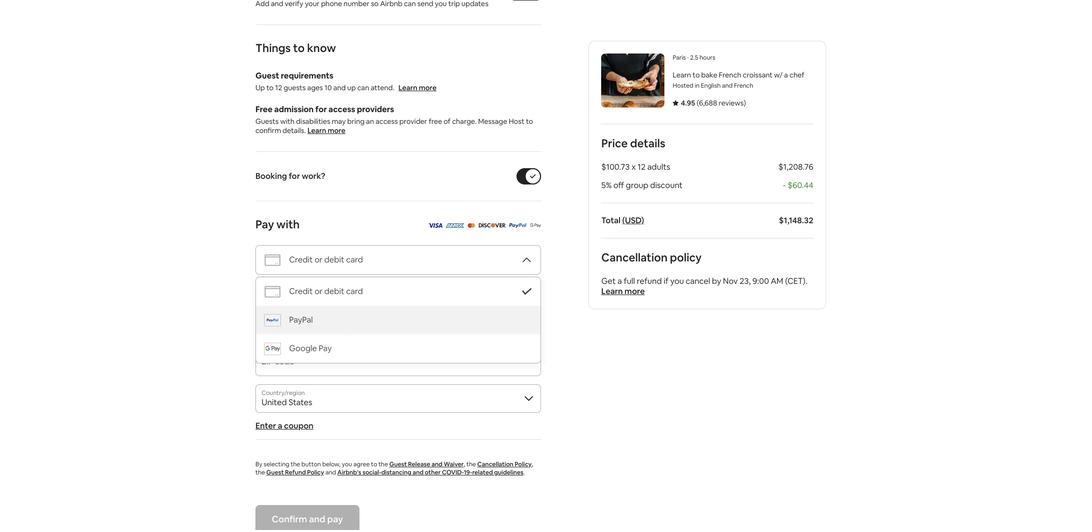 Task type: describe. For each thing, give the bounding box(es) containing it.
get
[[602, 276, 616, 287]]

learn inside get a full refund if you cancel by nov 23, 9:00 am (cet). learn more
[[602, 286, 623, 297]]

ages
[[308, 83, 323, 92]]

$100.73
[[602, 162, 630, 172]]

free
[[429, 117, 442, 126]]

-
[[783, 180, 787, 191]]

and left waiver
[[432, 461, 443, 469]]

·
[[688, 54, 689, 62]]

below,
[[322, 461, 341, 469]]

debit for credit card image in the bottom of the page
[[325, 286, 345, 297]]

1 vertical spatial more
[[328, 126, 346, 135]]

total
[[602, 215, 621, 226]]

learn to bake french croissant w/ a chef hosted in english and french
[[673, 70, 805, 90]]

credit card image
[[264, 283, 281, 300]]

to right agree
[[371, 461, 377, 469]]

more inside guest requirements up to 12 guests ages 10 and up can attend. learn more
[[419, 83, 437, 92]]

4.95
[[681, 98, 696, 108]]

0 vertical spatial access
[[329, 104, 356, 115]]

and inside guest requirements up to 12 guests ages 10 and up can attend. learn more
[[334, 83, 346, 92]]

credit for credit card image in the bottom of the page
[[289, 286, 313, 297]]

1 american express card image from the top
[[446, 220, 465, 231]]

button
[[302, 461, 321, 469]]

get a full refund if you cancel by nov 23, 9:00 am (cet). learn more
[[602, 276, 808, 297]]

learn more link for guest requirements
[[399, 83, 437, 92]]

learn more
[[308, 126, 346, 135]]

, inside the , the
[[532, 461, 534, 469]]

guest refund policy and airbnb's social-distancing and other covid-19-related guidelines .
[[267, 469, 525, 477]]

covid-
[[442, 469, 464, 477]]

12 inside guest requirements up to 12 guests ages 10 and up can attend. learn more
[[275, 83, 282, 92]]

and inside learn to bake french croissant w/ a chef hosted in english and french
[[723, 82, 733, 90]]

23,
[[740, 276, 751, 287]]

credit or debit card for credit card icon at the left
[[289, 255, 363, 265]]

enter a coupon button
[[256, 421, 314, 432]]

details.
[[283, 126, 306, 135]]

may
[[332, 117, 346, 126]]

to left know
[[293, 41, 305, 55]]

credit card image
[[264, 252, 281, 269]]

5% off group discount
[[602, 180, 683, 191]]

cancel
[[686, 276, 711, 287]]

paris
[[673, 54, 686, 62]]

6,688
[[699, 98, 718, 108]]

google pay image inside add payment method group
[[264, 341, 281, 357]]

attend.
[[371, 83, 395, 92]]

0 horizontal spatial cancellation
[[478, 461, 514, 469]]

guests
[[256, 117, 279, 126]]

adults
[[648, 162, 671, 172]]

0 vertical spatial google pay image
[[530, 220, 541, 231]]

5%
[[602, 180, 612, 191]]

learn inside guest requirements up to 12 guests ages 10 and up can attend. learn more
[[399, 83, 418, 92]]

host
[[509, 117, 525, 126]]

distancing
[[382, 469, 412, 477]]

you for below,
[[342, 461, 352, 469]]

english
[[702, 82, 721, 90]]

requirements
[[281, 70, 334, 81]]

you for if
[[671, 276, 685, 287]]

enter
[[256, 421, 276, 432]]

paris · 2.5 hours
[[673, 54, 716, 62]]

1 discover card image from the top
[[478, 220, 506, 231]]

united
[[262, 398, 287, 408]]

0 horizontal spatial policy
[[307, 469, 324, 477]]

google pay
[[289, 343, 332, 354]]

with for guests
[[280, 117, 295, 126]]

know
[[307, 41, 336, 55]]

guest refund policy link
[[267, 469, 324, 477]]

by
[[713, 276, 722, 287]]

pay inside group
[[319, 343, 332, 354]]

discount
[[651, 180, 683, 191]]

guidelines
[[495, 469, 524, 477]]

things
[[256, 41, 291, 55]]

(usd) button
[[623, 215, 645, 226]]

card for credit card icon at the left
[[346, 255, 363, 265]]

bring
[[348, 117, 365, 126]]

access inside guests with disabilities may bring an access provider free of charge. message host to confirm details.
[[376, 117, 398, 126]]

google pay image for google pay icon within the add payment method group
[[264, 343, 281, 355]]

guest left "release" at left bottom
[[390, 461, 407, 469]]

confirm and pay
[[272, 514, 343, 526]]

or for credit card icon at the left
[[315, 255, 323, 265]]

nov
[[724, 276, 738, 287]]

credit or debit card for credit card image in the bottom of the page
[[289, 286, 363, 297]]

an
[[366, 117, 374, 126]]

pay with
[[256, 217, 300, 232]]

hours
[[700, 54, 716, 62]]

by
[[256, 461, 263, 469]]

hosted
[[673, 82, 694, 90]]

9:00
[[753, 276, 770, 287]]

paypal image
[[509, 224, 527, 228]]

united states button
[[256, 385, 541, 413]]

can
[[358, 83, 369, 92]]

provider
[[400, 117, 427, 126]]

$1,208.76
[[779, 162, 814, 172]]

learn inside learn to bake french croissant w/ a chef hosted in english and french
[[673, 70, 692, 80]]

19-
[[464, 469, 473, 477]]

(cet).
[[786, 276, 808, 287]]

learn down free admission for access providers
[[308, 126, 326, 135]]

debit for credit card icon at the left
[[325, 255, 345, 265]]

to inside learn to bake french croissant w/ a chef hosted in english and french
[[693, 70, 700, 80]]

booking
[[256, 171, 287, 182]]

chef
[[790, 70, 805, 80]]

2 visa card image from the top
[[428, 224, 443, 228]]

reviews
[[719, 98, 744, 108]]

free
[[256, 104, 273, 115]]

0 vertical spatial french
[[719, 70, 742, 80]]

group
[[626, 180, 649, 191]]

related
[[473, 469, 493, 477]]

)
[[744, 98, 747, 108]]

up
[[256, 83, 265, 92]]

(
[[697, 98, 699, 108]]



Task type: locate. For each thing, give the bounding box(es) containing it.
0 vertical spatial you
[[671, 276, 685, 287]]

0 horizontal spatial 12
[[275, 83, 282, 92]]

2 , from the left
[[532, 461, 534, 469]]

0 vertical spatial 12
[[275, 83, 282, 92]]

1 visa card image from the top
[[428, 220, 443, 231]]

1 debit from the top
[[325, 255, 345, 265]]

0 horizontal spatial pay
[[256, 217, 274, 232]]

1 vertical spatial credit or debit card
[[289, 286, 363, 297]]

$100.73 x 12 adults
[[602, 162, 671, 172]]

credit
[[289, 255, 313, 265], [289, 286, 313, 297]]

other
[[425, 469, 441, 477]]

1 vertical spatial 12
[[638, 162, 646, 172]]

credit or debit card
[[289, 255, 363, 265], [289, 286, 363, 297]]

2 vertical spatial learn more link
[[602, 286, 645, 297]]

google pay image left "google"
[[264, 341, 281, 357]]

learn more link
[[399, 83, 437, 92], [308, 126, 346, 135], [602, 286, 645, 297]]

or inside credit or debit card dropdown button
[[315, 255, 323, 265]]

a inside get a full refund if you cancel by nov 23, 9:00 am (cet). learn more
[[618, 276, 622, 287]]

card for credit card image in the bottom of the page
[[346, 286, 363, 297]]

guest right by
[[267, 469, 284, 477]]

1 vertical spatial google pay image
[[264, 343, 281, 355]]

free admission for access providers
[[256, 104, 394, 115]]

visa card image
[[428, 220, 443, 231], [428, 224, 443, 228]]

discover card image right mastercard image on the top left of page
[[478, 220, 506, 231]]

visa card image left mastercard icon
[[428, 224, 443, 228]]

and left pay on the bottom left of page
[[309, 514, 326, 526]]

with down 'admission'
[[280, 117, 295, 126]]

1 horizontal spatial learn more link
[[399, 83, 437, 92]]

0 vertical spatial debit
[[325, 255, 345, 265]]

1 horizontal spatial a
[[618, 276, 622, 287]]

the
[[291, 461, 300, 469], [379, 461, 388, 469], [467, 461, 476, 469], [256, 469, 265, 477]]

1 credit or debit card from the top
[[289, 255, 363, 265]]

card inside dropdown button
[[346, 255, 363, 265]]

google pay image left "google"
[[264, 343, 281, 355]]

google pay image
[[530, 224, 541, 228], [264, 343, 281, 355]]

1 credit from the top
[[289, 255, 313, 265]]

1 horizontal spatial more
[[419, 83, 437, 92]]

learn more link for free admission for access providers
[[308, 126, 346, 135]]

of
[[444, 117, 451, 126]]

united states element
[[256, 385, 541, 413]]

(usd)
[[623, 215, 645, 226]]

more right get
[[625, 286, 645, 297]]

1 vertical spatial you
[[342, 461, 352, 469]]

.
[[524, 469, 525, 477]]

1 vertical spatial or
[[315, 286, 323, 297]]

mastercard image
[[468, 220, 475, 231]]

more
[[419, 83, 437, 92], [328, 126, 346, 135], [625, 286, 645, 297]]

or for credit card image in the bottom of the page
[[315, 286, 323, 297]]

airbnb's social-distancing and other covid-19-related guidelines link
[[338, 469, 524, 477]]

guest up up
[[256, 70, 279, 81]]

2 card from the top
[[346, 286, 363, 297]]

cancellation right 19-
[[478, 461, 514, 469]]

more left bring
[[328, 126, 346, 135]]

with up credit card icon at the left
[[277, 217, 300, 232]]

or
[[315, 255, 323, 265], [315, 286, 323, 297]]

off
[[614, 180, 625, 191]]

0 vertical spatial or
[[315, 255, 323, 265]]

cancellation policy link
[[478, 461, 532, 469]]

1 vertical spatial a
[[618, 276, 622, 287]]

with
[[280, 117, 295, 126], [277, 217, 300, 232]]

4.95 ( 6,688 reviews )
[[681, 98, 747, 108]]

2 credit from the top
[[289, 286, 313, 297]]

guest inside guest requirements up to 12 guests ages 10 and up can attend. learn more
[[256, 70, 279, 81]]

a inside learn to bake french croissant w/ a chef hosted in english and french
[[785, 70, 789, 80]]

2 debit from the top
[[325, 286, 345, 297]]

am
[[771, 276, 784, 287]]

- $60.44
[[783, 180, 814, 191]]

to up in
[[693, 70, 700, 80]]

learn left "full"
[[602, 286, 623, 297]]

price
[[602, 136, 628, 151]]

access
[[329, 104, 356, 115], [376, 117, 398, 126]]

and left airbnb's
[[326, 469, 336, 477]]

0 vertical spatial cancellation
[[602, 251, 668, 265]]

booking for work?
[[256, 171, 326, 182]]

learn up hosted
[[673, 70, 692, 80]]

policy right "refund"
[[307, 469, 324, 477]]

by selecting the button below, you agree to the guest release and waiver , the cancellation policy
[[256, 461, 532, 469]]

$1,148.32
[[780, 215, 814, 226]]

and right '10'
[[334, 83, 346, 92]]

french up )
[[735, 82, 754, 90]]

0 horizontal spatial you
[[342, 461, 352, 469]]

guest for refund
[[267, 469, 284, 477]]

2 american express card image from the top
[[446, 224, 465, 228]]

2 discover card image from the top
[[478, 224, 506, 228]]

0 vertical spatial google pay image
[[530, 224, 541, 228]]

confirm
[[256, 126, 281, 135]]

credit inside dropdown button
[[289, 255, 313, 265]]

american express card image left mastercard icon
[[446, 224, 465, 228]]

and right english
[[723, 82, 733, 90]]

or right credit card image in the bottom of the page
[[315, 286, 323, 297]]

2 horizontal spatial a
[[785, 70, 789, 80]]

you right if
[[671, 276, 685, 287]]

0 vertical spatial credit or debit card
[[289, 255, 363, 265]]

1 vertical spatial credit
[[289, 286, 313, 297]]

debit inside add payment method group
[[325, 286, 345, 297]]

12 left "guests"
[[275, 83, 282, 92]]

1 horizontal spatial you
[[671, 276, 685, 287]]

0 horizontal spatial google pay image
[[264, 341, 281, 357]]

1 vertical spatial card
[[346, 286, 363, 297]]

french right bake
[[719, 70, 742, 80]]

0 horizontal spatial google pay image
[[264, 343, 281, 355]]

guest for requirements
[[256, 70, 279, 81]]

guest
[[256, 70, 279, 81], [390, 461, 407, 469], [267, 469, 284, 477]]

guest release and waiver link
[[390, 461, 464, 469]]

0 horizontal spatial more
[[328, 126, 346, 135]]

waiver
[[444, 461, 464, 469]]

with inside guests with disabilities may bring an access provider free of charge. message host to confirm details.
[[280, 117, 295, 126]]

a right enter
[[278, 421, 283, 432]]

guest requirements up to 12 guests ages 10 and up can attend. learn more
[[256, 70, 437, 92]]

learn more link down free admission for access providers
[[308, 126, 346, 135]]

1 or from the top
[[315, 255, 323, 265]]

paypal image
[[509, 220, 527, 231], [264, 312, 281, 329], [264, 314, 281, 327]]

12 right 'x'
[[638, 162, 646, 172]]

1 vertical spatial debit
[[325, 286, 345, 297]]

message
[[479, 117, 508, 126]]

, right .
[[532, 461, 534, 469]]

admission
[[274, 104, 314, 115]]

confirm
[[272, 514, 307, 526]]

1 horizontal spatial access
[[376, 117, 398, 126]]

up
[[348, 83, 356, 92]]

for up the disabilities
[[316, 104, 327, 115]]

0 vertical spatial for
[[316, 104, 327, 115]]

to inside guests with disabilities may bring an access provider free of charge. message host to confirm details.
[[526, 117, 534, 126]]

google pay image right paypal icon
[[530, 224, 541, 228]]

visa card image left mastercard image on the top left of page
[[428, 220, 443, 231]]

credit right credit card icon at the left
[[289, 255, 313, 265]]

you
[[671, 276, 685, 287], [342, 461, 352, 469]]

french
[[719, 70, 742, 80], [735, 82, 754, 90]]

credit or debit card inside add payment method group
[[289, 286, 363, 297]]

refund
[[285, 469, 306, 477]]

to right up
[[267, 83, 274, 92]]

0 vertical spatial with
[[280, 117, 295, 126]]

refund
[[637, 276, 662, 287]]

1 vertical spatial google pay image
[[264, 341, 281, 357]]

add payment method group
[[256, 278, 541, 363]]

1 horizontal spatial policy
[[515, 461, 532, 469]]

2 or from the top
[[315, 286, 323, 297]]

and left the other
[[413, 469, 424, 477]]

for left work?
[[289, 171, 300, 182]]

croissant
[[743, 70, 773, 80]]

credit or debit card button
[[256, 245, 541, 275]]

2 vertical spatial a
[[278, 421, 283, 432]]

access down providers
[[376, 117, 398, 126]]

or right credit card icon at the left
[[315, 255, 323, 265]]

cancellation up "full"
[[602, 251, 668, 265]]

you inside get a full refund if you cancel by nov 23, 9:00 am (cet). learn more
[[671, 276, 685, 287]]

learn more link up provider
[[399, 83, 437, 92]]

2 horizontal spatial more
[[625, 286, 645, 297]]

0 vertical spatial more
[[419, 83, 437, 92]]

0 vertical spatial credit
[[289, 255, 313, 265]]

more inside get a full refund if you cancel by nov 23, 9:00 am (cet). learn more
[[625, 286, 645, 297]]

google pay image right paypal icon
[[530, 220, 541, 231]]

0 horizontal spatial ,
[[464, 461, 466, 469]]

$60.44
[[788, 180, 814, 191]]

learn more link left if
[[602, 286, 645, 297]]

0 vertical spatial card
[[346, 255, 363, 265]]

policy
[[670, 251, 702, 265]]

disabilities
[[296, 117, 331, 126]]

policy right related
[[515, 461, 532, 469]]

, left related
[[464, 461, 466, 469]]

coupon
[[284, 421, 314, 432]]

card inside add payment method group
[[346, 286, 363, 297]]

2 horizontal spatial learn more link
[[602, 286, 645, 297]]

0 horizontal spatial a
[[278, 421, 283, 432]]

, the
[[256, 461, 534, 477]]

1 vertical spatial for
[[289, 171, 300, 182]]

None text field
[[262, 361, 535, 372]]

1 vertical spatial with
[[277, 217, 300, 232]]

,
[[464, 461, 466, 469], [532, 461, 534, 469]]

a for get a full refund if you cancel by nov 23, 9:00 am (cet). learn more
[[618, 276, 622, 287]]

0 vertical spatial learn more link
[[399, 83, 437, 92]]

confirm and pay button
[[256, 506, 360, 531]]

confirm and pay element
[[256, 506, 541, 531]]

a left "full"
[[618, 276, 622, 287]]

1 vertical spatial french
[[735, 82, 754, 90]]

the inside the , the
[[256, 469, 265, 477]]

credit or debit card inside dropdown button
[[289, 255, 363, 265]]

2 credit or debit card from the top
[[289, 286, 363, 297]]

0 vertical spatial a
[[785, 70, 789, 80]]

charge.
[[453, 117, 477, 126]]

google pay image
[[530, 220, 541, 231], [264, 341, 281, 357]]

more up free
[[419, 83, 437, 92]]

states
[[289, 398, 313, 408]]

learn right attend.
[[399, 83, 418, 92]]

access up may on the left top of page
[[329, 104, 356, 115]]

airbnb's
[[338, 469, 362, 477]]

w/
[[775, 70, 783, 80]]

1 vertical spatial learn more link
[[308, 126, 346, 135]]

credit for credit card icon at the left
[[289, 255, 313, 265]]

american express card image
[[446, 220, 465, 231], [446, 224, 465, 228]]

1 vertical spatial pay
[[319, 343, 332, 354]]

a right the w/ on the top of page
[[785, 70, 789, 80]]

debit inside credit or debit card dropdown button
[[325, 255, 345, 265]]

0 horizontal spatial access
[[329, 104, 356, 115]]

you left agree
[[342, 461, 352, 469]]

total (usd)
[[602, 215, 645, 226]]

pay right "google"
[[319, 343, 332, 354]]

2.5
[[691, 54, 699, 62]]

agree
[[354, 461, 370, 469]]

american express card image left mastercard image on the top left of page
[[446, 220, 465, 231]]

and inside button
[[309, 514, 326, 526]]

pay up credit card icon at the left
[[256, 217, 274, 232]]

1 vertical spatial cancellation
[[478, 461, 514, 469]]

pay
[[328, 514, 343, 526]]

to inside guest requirements up to 12 guests ages 10 and up can attend. learn more
[[267, 83, 274, 92]]

1 , from the left
[[464, 461, 466, 469]]

to right host
[[526, 117, 534, 126]]

2 vertical spatial more
[[625, 286, 645, 297]]

1 horizontal spatial google pay image
[[530, 220, 541, 231]]

providers
[[357, 104, 394, 115]]

12
[[275, 83, 282, 92], [638, 162, 646, 172]]

learn
[[673, 70, 692, 80], [399, 83, 418, 92], [308, 126, 326, 135], [602, 286, 623, 297]]

bake
[[702, 70, 718, 80]]

1 vertical spatial access
[[376, 117, 398, 126]]

google
[[289, 343, 317, 354]]

release
[[408, 461, 431, 469]]

policy
[[515, 461, 532, 469], [307, 469, 324, 477]]

1 horizontal spatial for
[[316, 104, 327, 115]]

discover card image right mastercard icon
[[478, 224, 506, 228]]

1 horizontal spatial 12
[[638, 162, 646, 172]]

united states
[[262, 398, 313, 408]]

full
[[624, 276, 636, 287]]

1 horizontal spatial ,
[[532, 461, 534, 469]]

price details
[[602, 136, 666, 151]]

1 horizontal spatial pay
[[319, 343, 332, 354]]

1 horizontal spatial cancellation
[[602, 251, 668, 265]]

google pay image for top google pay icon
[[530, 224, 541, 228]]

0 vertical spatial pay
[[256, 217, 274, 232]]

credit inside add payment method group
[[289, 286, 313, 297]]

guests with disabilities may bring an access provider free of charge. message host to confirm details.
[[256, 117, 535, 135]]

1 horizontal spatial google pay image
[[530, 224, 541, 228]]

discover card image
[[478, 220, 506, 231], [478, 224, 506, 228]]

pay
[[256, 217, 274, 232], [319, 343, 332, 354]]

details
[[631, 136, 666, 151]]

credit right credit card image in the bottom of the page
[[289, 286, 313, 297]]

a for enter a coupon
[[278, 421, 283, 432]]

or inside add payment method group
[[315, 286, 323, 297]]

1 card from the top
[[346, 255, 363, 265]]

0 horizontal spatial for
[[289, 171, 300, 182]]

0 horizontal spatial learn more link
[[308, 126, 346, 135]]

if
[[664, 276, 669, 287]]

with for pay
[[277, 217, 300, 232]]

mastercard image
[[468, 224, 475, 228]]



Task type: vqa. For each thing, say whether or not it's contained in the screenshot.
·
yes



